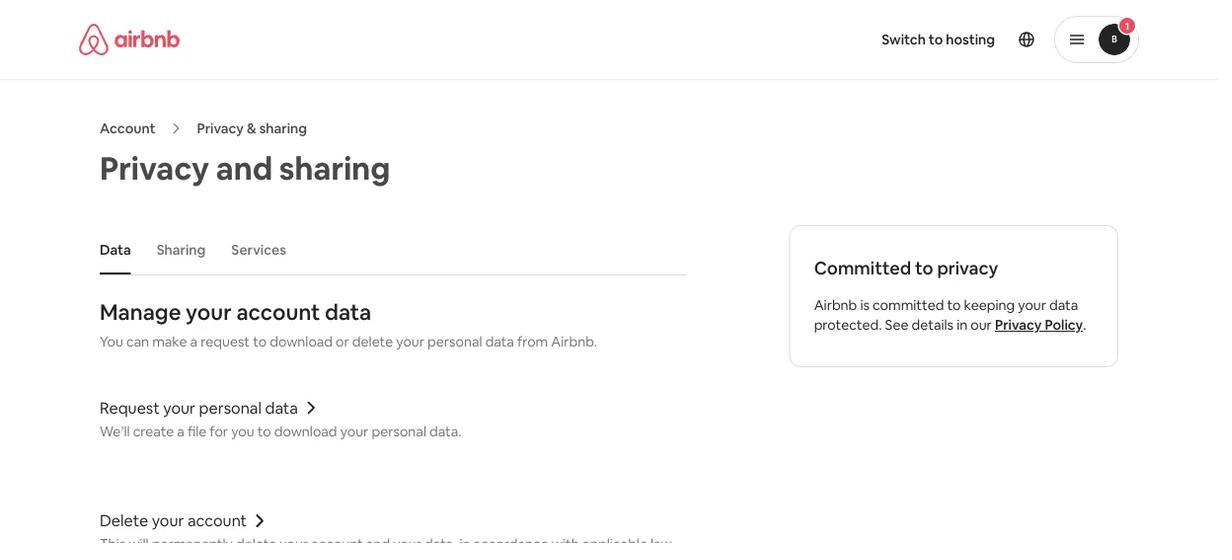 Task type: describe. For each thing, give the bounding box(es) containing it.
request
[[201, 333, 250, 351]]

services button
[[222, 231, 296, 269]]

personal inside manage your account data you can make a request to download or delete your personal data from airbnb.
[[428, 333, 483, 351]]

keeping
[[964, 296, 1015, 314]]

2 vertical spatial personal
[[372, 422, 427, 440]]

sharing for privacy & sharing
[[259, 119, 307, 137]]

airbnb.
[[551, 333, 597, 351]]

data inside button
[[265, 398, 298, 418]]

sharing
[[157, 241, 206, 259]]

to inside airbnb is committed to keeping your data protected. see details in our
[[948, 296, 961, 314]]

committed to privacy
[[814, 257, 999, 280]]

or
[[336, 333, 349, 351]]

hosting
[[946, 31, 996, 48]]

sharing button
[[147, 231, 216, 269]]

you
[[100, 333, 123, 351]]

our
[[971, 316, 992, 334]]

committed
[[873, 296, 945, 314]]

a inside manage your account data you can make a request to download or delete your personal data from airbnb.
[[190, 333, 198, 351]]

data.
[[430, 422, 462, 440]]

request your personal data
[[100, 398, 298, 418]]

data up or
[[325, 298, 372, 326]]

your right delete at left
[[396, 333, 425, 351]]

to right you
[[257, 422, 271, 440]]

manage
[[100, 298, 181, 326]]

1 button
[[1055, 16, 1140, 63]]

your inside airbnb is committed to keeping your data protected. see details in our
[[1018, 296, 1047, 314]]

make
[[152, 333, 187, 351]]

data inside airbnb is committed to keeping your data protected. see details in our
[[1050, 296, 1079, 314]]

download inside manage your account data you can make a request to download or delete your personal data from airbnb.
[[270, 333, 333, 351]]

committed
[[814, 257, 912, 280]]

account
[[100, 119, 155, 137]]

manage your account data you can make a request to download or delete your personal data from airbnb.
[[100, 298, 597, 351]]

airbnb is committed to keeping your data protected. see details in our
[[814, 296, 1079, 334]]

and
[[216, 147, 273, 189]]

2 vertical spatial privacy
[[995, 316, 1042, 334]]

1
[[1126, 19, 1130, 32]]

request your personal data button
[[100, 398, 688, 418]]

file
[[188, 422, 207, 440]]

to inside manage your account data you can make a request to download or delete your personal data from airbnb.
[[253, 333, 267, 351]]

airbnb
[[814, 296, 858, 314]]

sharing for privacy and sharing
[[279, 147, 390, 189]]

details
[[912, 316, 954, 334]]

switch
[[882, 31, 926, 48]]

we'll
[[100, 422, 130, 440]]

privacy policy .
[[995, 316, 1087, 334]]

.
[[1084, 316, 1087, 334]]

0 horizontal spatial a
[[177, 422, 185, 440]]

to inside the profile element
[[929, 31, 943, 48]]

for
[[210, 422, 228, 440]]



Task type: locate. For each thing, give the bounding box(es) containing it.
0 horizontal spatial personal
[[199, 398, 262, 418]]

switch to hosting link
[[870, 19, 1007, 60]]

delete your account
[[100, 511, 247, 531]]

to right the switch
[[929, 31, 943, 48]]

0 vertical spatial personal
[[428, 333, 483, 351]]

delete
[[352, 333, 393, 351]]

from
[[517, 333, 548, 351]]

privacy & sharing
[[197, 119, 307, 137]]

your up file
[[163, 398, 196, 418]]

profile element
[[633, 0, 1140, 79]]

0 vertical spatial download
[[270, 333, 333, 351]]

1 vertical spatial sharing
[[279, 147, 390, 189]]

&
[[247, 119, 256, 137]]

0 vertical spatial account
[[236, 298, 320, 326]]

your inside request your personal data button
[[163, 398, 196, 418]]

tab list containing data
[[90, 225, 688, 275]]

privacy left &
[[197, 119, 244, 137]]

privacy down keeping
[[995, 316, 1042, 334]]

policy
[[1045, 316, 1084, 334]]

privacy for privacy and sharing
[[100, 147, 209, 189]]

delete
[[100, 511, 148, 531]]

1 vertical spatial privacy
[[100, 147, 209, 189]]

data
[[100, 241, 131, 259]]

to right request
[[253, 333, 267, 351]]

personal
[[428, 333, 483, 351], [199, 398, 262, 418], [372, 422, 427, 440]]

is
[[861, 296, 870, 314]]

your up request
[[186, 298, 232, 326]]

account for delete
[[188, 511, 247, 531]]

account link
[[100, 119, 155, 137]]

your up privacy policy link
[[1018, 296, 1047, 314]]

privacy for privacy & sharing
[[197, 119, 244, 137]]

a left file
[[177, 422, 185, 440]]

1 vertical spatial personal
[[199, 398, 262, 418]]

protected.
[[814, 316, 882, 334]]

tab list
[[90, 225, 688, 275]]

0 vertical spatial privacy
[[197, 119, 244, 137]]

to
[[929, 31, 943, 48], [916, 257, 934, 280], [948, 296, 961, 314], [253, 333, 267, 351], [257, 422, 271, 440]]

privacy down the account link on the left top of the page
[[100, 147, 209, 189]]

1 vertical spatial download
[[274, 422, 337, 440]]

to up in
[[948, 296, 961, 314]]

create
[[133, 422, 174, 440]]

download
[[270, 333, 333, 351], [274, 422, 337, 440]]

request
[[100, 398, 160, 418]]

privacy
[[938, 257, 999, 280]]

2 horizontal spatial personal
[[428, 333, 483, 351]]

services
[[231, 241, 286, 259]]

account inside manage your account data you can make a request to download or delete your personal data from airbnb.
[[236, 298, 320, 326]]

privacy
[[197, 119, 244, 137], [100, 147, 209, 189], [995, 316, 1042, 334]]

data up we'll create a file for you to download your personal data.
[[265, 398, 298, 418]]

sharing
[[259, 119, 307, 137], [279, 147, 390, 189]]

your
[[1018, 296, 1047, 314], [186, 298, 232, 326], [396, 333, 425, 351], [163, 398, 196, 418], [340, 422, 369, 440], [152, 511, 184, 531]]

your right delete
[[152, 511, 184, 531]]

to up committed
[[916, 257, 934, 280]]

0 vertical spatial a
[[190, 333, 198, 351]]

account for manage
[[236, 298, 320, 326]]

your down request your personal data button
[[340, 422, 369, 440]]

data up policy
[[1050, 296, 1079, 314]]

we'll create a file for you to download your personal data.
[[100, 422, 462, 440]]

switch to hosting
[[882, 31, 996, 48]]

see
[[885, 316, 909, 334]]

can
[[126, 333, 149, 351]]

account
[[236, 298, 320, 326], [188, 511, 247, 531]]

download right you
[[274, 422, 337, 440]]

your inside 'delete your account' link
[[152, 511, 184, 531]]

personal inside request your personal data button
[[199, 398, 262, 418]]

delete your account link
[[100, 511, 688, 531]]

personal down request your personal data button
[[372, 422, 427, 440]]

privacy and sharing
[[100, 147, 390, 189]]

sharing right and
[[279, 147, 390, 189]]

1 horizontal spatial a
[[190, 333, 198, 351]]

1 vertical spatial account
[[188, 511, 247, 531]]

account down the for on the left bottom
[[188, 511, 247, 531]]

data
[[1050, 296, 1079, 314], [325, 298, 372, 326], [486, 333, 514, 351], [265, 398, 298, 418]]

1 vertical spatial a
[[177, 422, 185, 440]]

in
[[957, 316, 968, 334]]

download left or
[[270, 333, 333, 351]]

0 vertical spatial sharing
[[259, 119, 307, 137]]

1 horizontal spatial personal
[[372, 422, 427, 440]]

data left from
[[486, 333, 514, 351]]

privacy policy link
[[995, 316, 1084, 334]]

data button
[[90, 231, 141, 269]]

sharing right &
[[259, 119, 307, 137]]

a
[[190, 333, 198, 351], [177, 422, 185, 440]]

personal up the for on the left bottom
[[199, 398, 262, 418]]

a right make
[[190, 333, 198, 351]]

you
[[231, 422, 254, 440]]

personal left from
[[428, 333, 483, 351]]

account up request
[[236, 298, 320, 326]]



Task type: vqa. For each thing, say whether or not it's contained in the screenshot.
Switch To Hosting
yes



